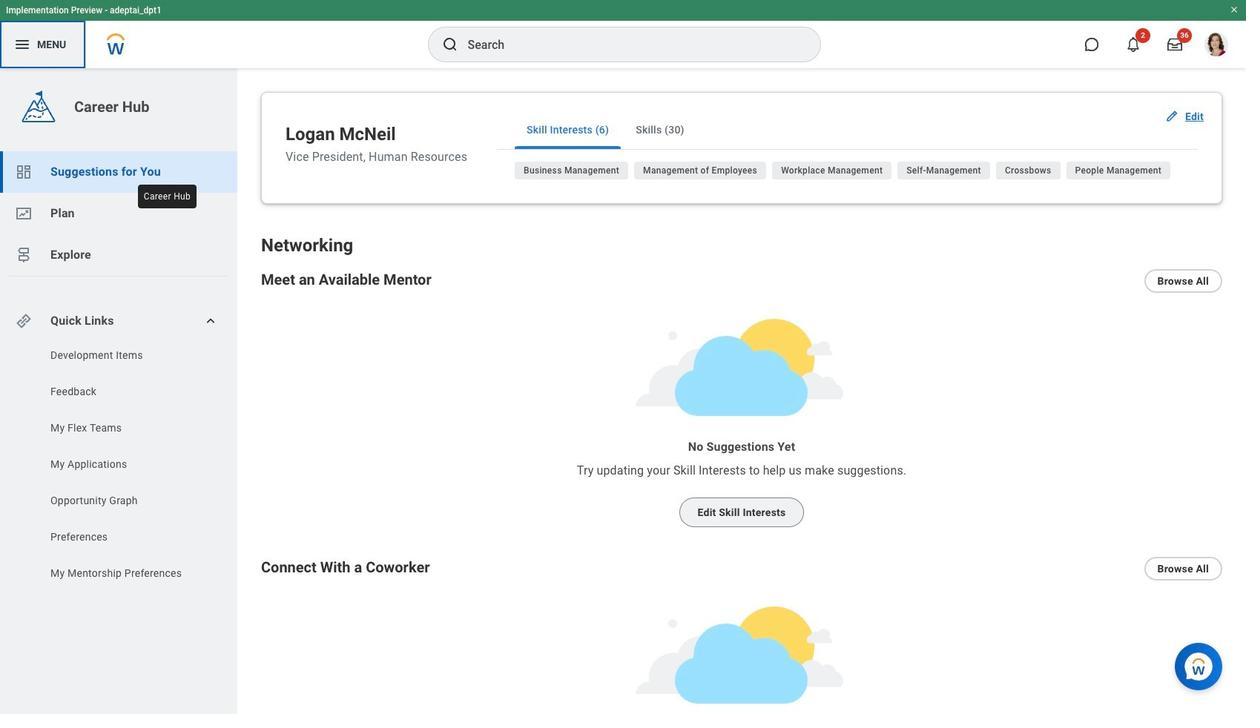 Task type: describe. For each thing, give the bounding box(es) containing it.
onboarding home image
[[15, 205, 33, 223]]

chevron up small image
[[203, 314, 218, 329]]

notifications large image
[[1126, 37, 1141, 52]]

link image
[[15, 312, 33, 330]]

search image
[[441, 36, 459, 53]]



Task type: locate. For each thing, give the bounding box(es) containing it.
dashboard image
[[15, 163, 33, 181]]

tab list
[[497, 111, 1198, 150]]

close environment banner image
[[1230, 5, 1239, 14]]

profile logan mcneil image
[[1205, 33, 1228, 59]]

timeline milestone image
[[15, 246, 33, 264]]

edit image
[[1165, 109, 1179, 124]]

list
[[0, 151, 237, 276], [515, 162, 1198, 185], [0, 348, 237, 585]]

quick links element
[[15, 306, 226, 336]]

justify image
[[13, 36, 31, 53]]

Search Workday  search field
[[468, 28, 790, 61]]

banner
[[0, 0, 1246, 68]]

inbox large image
[[1168, 37, 1182, 52]]



Task type: vqa. For each thing, say whether or not it's contained in the screenshot.
tab list
yes



